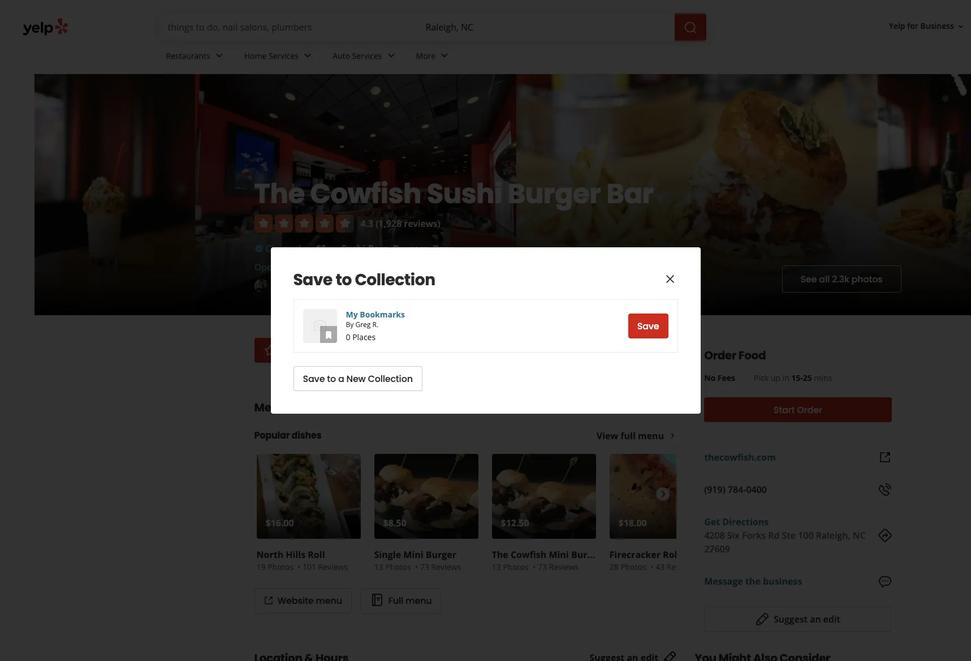Task type: vqa. For each thing, say whether or not it's contained in the screenshot.


Task type: describe. For each thing, give the bounding box(es) containing it.
1 bars from the left
[[368, 242, 388, 255]]

start order button
[[705, 397, 892, 422]]

by
[[346, 320, 354, 329]]

fees
[[718, 372, 736, 383]]

business inside button
[[763, 575, 803, 588]]

0 vertical spatial collection
[[355, 269, 436, 291]]

16 external link v2 image
[[264, 596, 273, 605]]

message the business button
[[705, 575, 803, 588]]

menu for full menu
[[406, 594, 432, 607]]

save to collection
[[293, 269, 436, 291]]

home services link
[[235, 41, 324, 74]]

sushi bars link
[[342, 242, 388, 255]]

cowfish for mini
[[511, 548, 547, 561]]

reviews for hills
[[318, 561, 348, 572]]

north
[[257, 548, 284, 561]]

firecracker
[[610, 548, 661, 561]]

bar
[[607, 175, 654, 213]]

write a review
[[282, 344, 344, 357]]

auto services link
[[324, 41, 407, 74]]

73 for mini
[[420, 561, 430, 572]]

get
[[705, 516, 721, 528]]

yelp for business
[[889, 21, 955, 31]]

popular dishes
[[254, 429, 322, 442]]

24 chevron down v2 image for more
[[438, 49, 452, 62]]

sushi bars , burgers , bars
[[342, 242, 453, 255]]

suggest an edit button
[[705, 607, 892, 631]]

to for a
[[327, 372, 336, 385]]

19
[[257, 561, 266, 572]]

15-
[[792, 372, 803, 383]]

greg
[[356, 320, 371, 329]]

home services
[[244, 50, 299, 61]]

single mini burger 13 photos
[[374, 548, 457, 572]]

add
[[386, 344, 404, 357]]

see for see all 2.3k photos
[[801, 273, 817, 286]]

business categories element
[[157, 41, 972, 74]]

photos inside single mini burger 13 photos
[[385, 561, 411, 572]]

single mini burger image
[[374, 454, 479, 539]]

0 vertical spatial the
[[317, 279, 330, 290]]

the cowfish mini burgers image
[[492, 454, 596, 539]]

0 vertical spatial a
[[307, 344, 313, 357]]

hours
[[390, 262, 409, 272]]

view
[[597, 430, 619, 442]]

4.3
[[361, 217, 374, 230]]

all
[[820, 273, 830, 286]]

burgers for mini
[[572, 548, 607, 561]]

burger inside single mini burger 13 photos
[[426, 548, 457, 561]]

am
[[308, 261, 323, 273]]

0 horizontal spatial sushi
[[342, 242, 366, 255]]

roll inside firecracker roll 28 photos
[[663, 548, 680, 561]]

website
[[278, 594, 314, 607]]

view full menu link
[[597, 430, 677, 442]]

add photo
[[386, 344, 433, 357]]

photo of the cowfish sushi burger bar - raleigh, nc, us. lobby image
[[195, 74, 516, 315]]

0 horizontal spatial business
[[333, 279, 367, 290]]

0 horizontal spatial 24 pencil v2 image
[[663, 651, 677, 661]]

no fees
[[705, 372, 736, 383]]

search image
[[684, 21, 698, 34]]

north hills roll image
[[257, 454, 361, 539]]

yelp
[[889, 21, 906, 31]]

photo of the cowfish sushi burger bar - raleigh, nc, us. the stout burger image
[[878, 74, 972, 315]]

photos
[[852, 273, 883, 286]]

photo
[[406, 344, 433, 357]]

2 bars from the left
[[433, 242, 453, 255]]

menu for website menu
[[316, 594, 342, 607]]

to for collection
[[336, 269, 352, 291]]

no
[[705, 372, 716, 383]]

open
[[254, 261, 278, 273]]

more link
[[407, 41, 461, 74]]

reviews for cowfish
[[549, 561, 579, 572]]

directions
[[723, 516, 769, 528]]

see hours
[[376, 262, 409, 272]]

menu element
[[236, 381, 716, 613]]

business
[[921, 21, 955, 31]]

0400
[[747, 483, 767, 496]]

reviews for roll
[[667, 561, 697, 572]]

the for the cowfish sushi burger bar
[[254, 175, 305, 213]]

27609
[[705, 543, 731, 555]]

pick
[[754, 372, 769, 383]]

see hours link
[[371, 261, 414, 274]]

start
[[774, 403, 795, 416]]

14 chevron right outline image
[[669, 432, 677, 440]]

dishes
[[292, 429, 322, 442]]

24 chevron down v2 image
[[385, 49, 398, 62]]

save to collection region
[[293, 269, 678, 391]]

24 message v2 image
[[879, 575, 892, 588]]

forks
[[743, 529, 766, 542]]

the cowfish mini burgers 13 photos
[[492, 548, 607, 572]]

11:00
[[283, 261, 306, 273]]

save to collection dialog
[[0, 0, 972, 661]]

firecracker roll 28 photos
[[610, 548, 680, 572]]

$16.00
[[266, 517, 294, 529]]

0 vertical spatial burger
[[508, 175, 601, 213]]

services for auto services
[[352, 50, 382, 61]]

website menu link
[[254, 589, 352, 613]]

see all 2.3k photos link
[[782, 265, 902, 293]]

photo of the cowfish sushi burger bar - raleigh, nc, us. bedrock blast image
[[34, 74, 195, 315]]

start order
[[774, 403, 823, 416]]

suggest an edit
[[774, 613, 841, 625]]

my
[[346, 309, 358, 320]]

auto services
[[333, 50, 382, 61]]

-
[[325, 261, 328, 273]]

1 , from the left
[[388, 242, 391, 255]]

$$
[[316, 242, 327, 255]]

for
[[908, 21, 919, 31]]

24 star v2 image
[[263, 344, 277, 357]]

order food
[[705, 347, 766, 363]]

more
[[416, 50, 436, 61]]

save to a new collection
[[303, 372, 413, 385]]

restaurants
[[166, 50, 210, 61]]

in
[[783, 372, 790, 383]]

reviews for mini
[[432, 561, 461, 572]]

13 inside single mini burger 13 photos
[[374, 561, 383, 572]]

43
[[656, 561, 665, 572]]

raleigh,
[[817, 529, 851, 542]]

73 reviews for burger
[[420, 561, 461, 572]]

(1,928
[[376, 217, 402, 230]]

101 reviews
[[303, 561, 348, 572]]

the cowfish sushi burger bar
[[254, 175, 654, 213]]

24 chevron down v2 image for home services
[[301, 49, 315, 62]]

pm
[[350, 261, 364, 273]]

verified
[[273, 279, 304, 290]]

the inside button
[[746, 575, 761, 588]]

previous image
[[261, 487, 274, 501]]

an
[[811, 613, 822, 625]]

website menu
[[278, 594, 342, 607]]

13 inside the cowfish mini burgers 13 photos
[[492, 561, 501, 572]]

hills
[[286, 548, 306, 561]]

full menu
[[389, 594, 432, 607]]



Task type: locate. For each thing, give the bounding box(es) containing it.
menu
[[254, 400, 286, 415]]

to inside button
[[327, 372, 336, 385]]

0 horizontal spatial cowfish
[[310, 175, 422, 213]]

4.3 star rating image
[[254, 214, 354, 233]]

1 horizontal spatial burger
[[508, 175, 601, 213]]

1 reviews from the left
[[318, 561, 348, 572]]

the up 4.3 star rating image
[[254, 175, 305, 213]]

0 vertical spatial sushi
[[427, 175, 502, 213]]

1 vertical spatial see
[[801, 273, 817, 286]]

24 chevron down v2 image inside home services link
[[301, 49, 315, 62]]

(919) 784-0400
[[705, 483, 767, 496]]

13 down single
[[374, 561, 383, 572]]

the right by
[[317, 279, 330, 290]]

sushi up pm
[[342, 242, 366, 255]]

0 horizontal spatial bars
[[368, 242, 388, 255]]

1 vertical spatial 24 camera v2 image
[[368, 344, 381, 357]]

43 reviews
[[656, 561, 697, 572]]

1 vertical spatial sushi
[[342, 242, 366, 255]]

bookmarks
[[360, 309, 405, 320]]

see all 2.3k photos
[[801, 273, 883, 286]]

services left 24 chevron down v2 icon
[[352, 50, 382, 61]]

cowfish up "4.3"
[[310, 175, 422, 213]]

months
[[376, 279, 406, 290]]

1 horizontal spatial roll
[[663, 548, 680, 561]]

1 vertical spatial to
[[327, 372, 336, 385]]

the for the cowfish mini burgers 13 photos
[[492, 548, 509, 561]]

collection inside button
[[368, 372, 413, 385]]

0 horizontal spatial menu
[[316, 594, 342, 607]]

order inside button
[[798, 403, 823, 416]]

firecracker roll image
[[610, 454, 714, 539]]

save to a new collection button
[[293, 366, 423, 391]]

get directions link
[[705, 516, 769, 528]]

24 camera v2 image inside add photo link
[[368, 344, 381, 357]]

2 , from the left
[[428, 242, 431, 255]]

1 horizontal spatial a
[[338, 372, 344, 385]]

0 horizontal spatial burgers
[[393, 242, 428, 255]]

reviews up "full menu" at the bottom of page
[[432, 561, 461, 572]]

24 phone v2 image
[[879, 483, 892, 496]]

burgers link
[[393, 242, 428, 255]]

the inside the cowfish mini burgers 13 photos
[[492, 548, 509, 561]]

1 vertical spatial collection
[[368, 372, 413, 385]]

0 vertical spatial the
[[254, 175, 305, 213]]

1 horizontal spatial sushi
[[427, 175, 502, 213]]

73 reviews for mini
[[538, 561, 579, 572]]

2 13 from the left
[[492, 561, 501, 572]]

nc
[[853, 529, 866, 542]]

1 vertical spatial burger
[[426, 548, 457, 561]]

north hills roll 19 photos
[[257, 548, 325, 572]]

101
[[303, 561, 316, 572]]

photos down firecracker
[[621, 561, 647, 572]]

the right 'message'
[[746, 575, 761, 588]]

25
[[803, 372, 813, 383]]

save button
[[629, 314, 669, 338], [515, 338, 574, 363]]

13 down '$12.50'
[[492, 561, 501, 572]]

1 vertical spatial burgers
[[572, 548, 607, 561]]

None search field
[[159, 14, 709, 41]]

0 horizontal spatial 24 chevron down v2 image
[[213, 49, 226, 62]]

auto
[[333, 50, 350, 61]]

1 horizontal spatial 73
[[538, 561, 547, 572]]

bars link
[[433, 242, 453, 255]]

1 horizontal spatial 24 camera v2 image
[[368, 344, 381, 357]]

collection
[[355, 269, 436, 291], [368, 372, 413, 385]]

0 vertical spatial 24 pencil v2 image
[[756, 612, 770, 626]]

roll inside north hills roll 19 photos
[[308, 548, 325, 561]]

reviews right 101 on the left of page
[[318, 561, 348, 572]]

restaurants link
[[157, 41, 235, 74]]

message
[[705, 575, 744, 588]]

1 horizontal spatial bars
[[433, 242, 453, 255]]

a inside button
[[338, 372, 344, 385]]

2 horizontal spatial 24 chevron down v2 image
[[438, 49, 452, 62]]

2 services from the left
[[352, 50, 382, 61]]

a right the write
[[307, 344, 313, 357]]

photos inside firecracker roll 28 photos
[[621, 561, 647, 572]]

24 chevron down v2 image inside more "link"
[[438, 49, 452, 62]]

1 mini from the left
[[404, 548, 424, 561]]

0 vertical spatial burgers
[[393, 242, 428, 255]]

2 horizontal spatial menu
[[638, 430, 665, 442]]

2 24 chevron down v2 image from the left
[[301, 49, 315, 62]]

mini inside single mini burger 13 photos
[[404, 548, 424, 561]]

business down pm
[[333, 279, 367, 290]]

0 vertical spatial cowfish
[[310, 175, 422, 213]]

services for home services
[[269, 50, 299, 61]]

get directions 4208 six forks rd ste 100 raleigh, nc 27609
[[705, 516, 866, 555]]

, left bars link
[[428, 242, 431, 255]]

business up suggest
[[763, 575, 803, 588]]

write a review link
[[254, 338, 353, 363]]

six
[[728, 529, 740, 542]]

full menu link
[[361, 589, 442, 613]]

up
[[771, 372, 781, 383]]

784-
[[728, 483, 747, 496]]

28
[[610, 561, 619, 572]]

1 vertical spatial cowfish
[[511, 548, 547, 561]]

$18.00
[[619, 517, 647, 529]]

a left new
[[338, 372, 344, 385]]

suggest
[[774, 613, 808, 625]]

order
[[705, 347, 737, 363], [798, 403, 823, 416]]

24 camera v2 image up write a review
[[313, 318, 327, 332]]

24 directions v2 image
[[879, 529, 892, 542]]

cowfish
[[310, 175, 422, 213], [511, 548, 547, 561]]

0 vertical spatial 24 camera v2 image
[[313, 318, 327, 332]]

sushi up reviews)
[[427, 175, 502, 213]]

review
[[315, 344, 344, 357]]

by
[[306, 279, 315, 290]]

1 horizontal spatial the
[[746, 575, 761, 588]]

24 camera v2 image down places
[[368, 344, 381, 357]]

view full menu
[[597, 430, 665, 442]]

photos down north
[[268, 561, 294, 572]]

(919)
[[705, 483, 726, 496]]

1 horizontal spatial ,
[[428, 242, 431, 255]]

2 roll from the left
[[663, 548, 680, 561]]

full
[[621, 430, 636, 442]]

next image
[[657, 487, 670, 501]]

4 reviews from the left
[[667, 561, 697, 572]]

24 external link v2 image
[[879, 450, 892, 464]]

menu right full
[[406, 594, 432, 607]]

24 pencil v2 image inside suggest an edit button
[[756, 612, 770, 626]]

cowfish for sushi
[[310, 175, 422, 213]]

save
[[293, 269, 333, 291], [638, 319, 660, 332], [542, 344, 564, 357], [303, 372, 325, 385]]

1 roll from the left
[[308, 548, 325, 561]]

edit
[[824, 613, 841, 625]]

0 vertical spatial to
[[336, 269, 352, 291]]

2 reviews from the left
[[432, 561, 461, 572]]

24 pencil v2 image
[[756, 612, 770, 626], [663, 651, 677, 661]]

menu
[[638, 430, 665, 442], [316, 594, 342, 607], [406, 594, 432, 607]]

mini
[[404, 548, 424, 561], [549, 548, 569, 561]]

1 horizontal spatial menu
[[406, 594, 432, 607]]

close image
[[664, 272, 677, 286]]

16 claim filled v2 image
[[254, 244, 263, 253]]

1 73 from the left
[[420, 561, 430, 572]]

order right start
[[798, 403, 823, 416]]

menu right website
[[316, 594, 342, 607]]

photos down '$12.50'
[[503, 561, 529, 572]]

1 horizontal spatial cowfish
[[511, 548, 547, 561]]

order up no fees
[[705, 347, 737, 363]]

photo of the cowfish sushi burger bar - raleigh, nc, us. the not-from-buffalo chicken sandwich image
[[516, 74, 878, 315]]

3 photos from the left
[[503, 561, 529, 572]]

roll up 43 reviews at the right bottom of page
[[663, 548, 680, 561]]

see left all
[[801, 273, 817, 286]]

bars
[[368, 242, 388, 255], [433, 242, 453, 255]]

0 horizontal spatial the
[[317, 279, 330, 290]]

1 horizontal spatial 24 chevron down v2 image
[[301, 49, 315, 62]]

24 chevron down v2 image right more
[[438, 49, 452, 62]]

2 mini from the left
[[549, 548, 569, 561]]

1 24 chevron down v2 image from the left
[[213, 49, 226, 62]]

, up see hours
[[388, 242, 391, 255]]

1 horizontal spatial 24 pencil v2 image
[[756, 612, 770, 626]]

1 horizontal spatial see
[[801, 273, 817, 286]]

24 share v2 image
[[456, 344, 470, 357]]

0 horizontal spatial 73
[[420, 561, 430, 572]]

24 chevron down v2 image
[[213, 49, 226, 62], [301, 49, 315, 62], [438, 49, 452, 62]]

photos down single
[[385, 561, 411, 572]]

24 save outline v2 image
[[524, 344, 538, 357]]

1 horizontal spatial 13
[[492, 561, 501, 572]]

0 vertical spatial order
[[705, 347, 737, 363]]

1 vertical spatial business
[[763, 575, 803, 588]]

0 horizontal spatial roll
[[308, 548, 325, 561]]

1 horizontal spatial order
[[798, 403, 823, 416]]

0 horizontal spatial 13
[[374, 561, 383, 572]]

burgers inside the cowfish mini burgers 13 photos
[[572, 548, 607, 561]]

home
[[244, 50, 267, 61]]

photos inside north hills roll 19 photos
[[268, 561, 294, 572]]

0 horizontal spatial burger
[[426, 548, 457, 561]]

burgers up hours
[[393, 242, 428, 255]]

cowfish down '$12.50'
[[511, 548, 547, 561]]

share button
[[447, 338, 510, 363]]

2 73 reviews from the left
[[538, 561, 579, 572]]

verified by the business 3 months ago
[[273, 279, 422, 290]]

1 services from the left
[[269, 50, 299, 61]]

sushi
[[427, 175, 502, 213], [342, 242, 366, 255]]

write
[[282, 344, 305, 357]]

2 photos from the left
[[385, 561, 411, 572]]

roll up 101 on the left of page
[[308, 548, 325, 561]]

1 13 from the left
[[374, 561, 383, 572]]

share
[[474, 344, 500, 357]]

1 horizontal spatial save button
[[629, 314, 669, 338]]

0 horizontal spatial a
[[307, 344, 313, 357]]

cowfish inside the cowfish mini burgers 13 photos
[[511, 548, 547, 561]]

see left hours
[[376, 262, 388, 272]]

16 chevron down v2 image
[[957, 22, 966, 31]]

1 vertical spatial a
[[338, 372, 344, 385]]

1 vertical spatial 24 pencil v2 image
[[663, 651, 677, 661]]

1 photos from the left
[[268, 561, 294, 572]]

3 24 chevron down v2 image from the left
[[438, 49, 452, 62]]

24 chevron down v2 image inside 'restaurants' link
[[213, 49, 226, 62]]

24 chevron down v2 image left "auto"
[[301, 49, 315, 62]]

24 menu v2 image
[[371, 593, 384, 607]]

to left new
[[327, 372, 336, 385]]

0 vertical spatial business
[[333, 279, 367, 290]]

0 horizontal spatial see
[[376, 262, 388, 272]]

9:30
[[330, 261, 348, 273]]

2.3k
[[832, 273, 850, 286]]

73 reviews left 28
[[538, 561, 579, 572]]

24 chevron down v2 image right restaurants
[[213, 49, 226, 62]]

0 horizontal spatial order
[[705, 347, 737, 363]]

to right -
[[336, 269, 352, 291]]

0 horizontal spatial the
[[254, 175, 305, 213]]

burgers
[[393, 242, 428, 255], [572, 548, 607, 561]]

popular
[[254, 429, 290, 442]]

73
[[420, 561, 430, 572], [538, 561, 547, 572]]

reviews left 28
[[549, 561, 579, 572]]

mins
[[815, 372, 833, 383]]

1 horizontal spatial services
[[352, 50, 382, 61]]

the down '$12.50'
[[492, 548, 509, 561]]

business
[[333, 279, 367, 290], [763, 575, 803, 588]]

burger
[[508, 175, 601, 213], [426, 548, 457, 561]]

burgers left firecracker
[[572, 548, 607, 561]]

1 vertical spatial order
[[798, 403, 823, 416]]

1 horizontal spatial mini
[[549, 548, 569, 561]]

73 reviews up "full menu" at the bottom of page
[[420, 561, 461, 572]]

24 camera v2 image inside the 'save to collection' region
[[313, 318, 327, 332]]

0
[[346, 332, 351, 342]]

1 vertical spatial the
[[492, 548, 509, 561]]

photos inside the cowfish mini burgers 13 photos
[[503, 561, 529, 572]]

24 chevron down v2 image for restaurants
[[213, 49, 226, 62]]

message the business
[[705, 575, 803, 588]]

1 horizontal spatial 73 reviews
[[538, 561, 579, 572]]

see
[[376, 262, 388, 272], [801, 273, 817, 286]]

$8.50
[[383, 517, 407, 529]]

4 photos from the left
[[621, 561, 647, 572]]

1 horizontal spatial burgers
[[572, 548, 607, 561]]

thecowfish.com
[[705, 451, 776, 464]]

0 vertical spatial see
[[376, 262, 388, 272]]

1 73 reviews from the left
[[420, 561, 461, 572]]

0 horizontal spatial 73 reviews
[[420, 561, 461, 572]]

73 for cowfish
[[538, 561, 547, 572]]

menu left '14 chevron right outline' icon
[[638, 430, 665, 442]]

3 reviews from the left
[[549, 561, 579, 572]]

mini inside the cowfish mini burgers 13 photos
[[549, 548, 569, 561]]

thecowfish.com link
[[705, 451, 776, 464]]

4.3 (1,928 reviews)
[[361, 217, 441, 230]]

1 horizontal spatial business
[[763, 575, 803, 588]]

0 horizontal spatial save button
[[515, 338, 574, 363]]

bars up see hours
[[368, 242, 388, 255]]

24 camera v2 image
[[313, 318, 327, 332], [368, 344, 381, 357]]

photos
[[268, 561, 294, 572], [385, 561, 411, 572], [503, 561, 529, 572], [621, 561, 647, 572]]

reviews)
[[404, 217, 441, 230]]

1 vertical spatial the
[[746, 575, 761, 588]]

0 horizontal spatial 24 camera v2 image
[[313, 318, 327, 332]]

reviews right 43
[[667, 561, 697, 572]]

0 horizontal spatial mini
[[404, 548, 424, 561]]

1 horizontal spatial the
[[492, 548, 509, 561]]

0 horizontal spatial ,
[[388, 242, 391, 255]]

services right home
[[269, 50, 299, 61]]

see for see hours
[[376, 262, 388, 272]]

bars down reviews)
[[433, 242, 453, 255]]

ago
[[408, 279, 422, 290]]

open 11:00 am - 9:30 pm
[[254, 261, 364, 273]]

2 73 from the left
[[538, 561, 547, 572]]

burgers for ,
[[393, 242, 428, 255]]

ste
[[783, 529, 796, 542]]

yelp for business button
[[885, 16, 971, 36]]

0 horizontal spatial services
[[269, 50, 299, 61]]

16 save v2 image
[[324, 331, 333, 340]]



